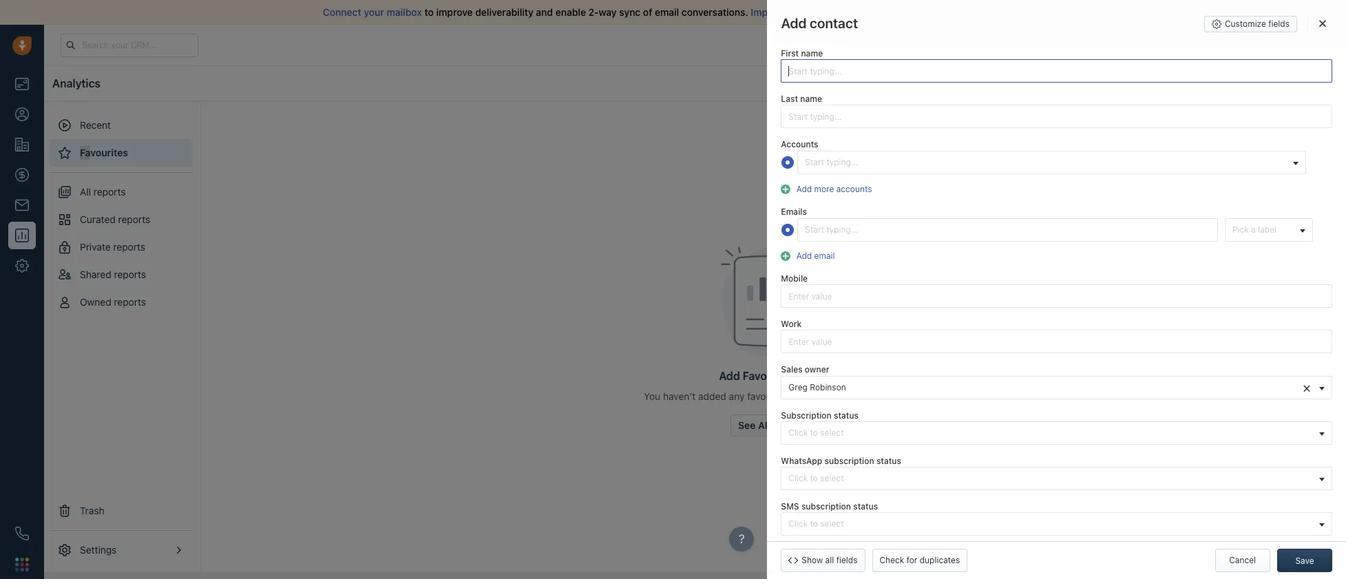 Task type: describe. For each thing, give the bounding box(es) containing it.
check
[[880, 555, 905, 566]]

conversations.
[[682, 6, 749, 18]]

check for duplicates
[[880, 555, 960, 566]]

mailbox
[[387, 6, 422, 18]]

0 vertical spatial email
[[655, 6, 679, 18]]

×
[[1303, 379, 1312, 395]]

show all fields
[[802, 555, 858, 566]]

and
[[536, 6, 553, 18]]

enable
[[556, 6, 586, 18]]

add more accounts link
[[793, 184, 872, 194]]

all inside button
[[826, 555, 834, 566]]

click to select for subscription
[[789, 428, 844, 438]]

duplicates
[[920, 555, 960, 566]]

in
[[1025, 40, 1031, 49]]

status for sms subscription status
[[854, 501, 879, 512]]

2 your from the left
[[797, 6, 817, 18]]

owner
[[805, 365, 830, 375]]

your
[[970, 40, 987, 49]]

pick
[[1233, 225, 1250, 235]]

customize
[[1226, 19, 1267, 29]]

improve
[[436, 6, 473, 18]]

plans
[[1119, 39, 1140, 50]]

more
[[815, 184, 835, 194]]

add email button
[[781, 249, 839, 263]]

data
[[846, 6, 866, 18]]

trial
[[989, 40, 1003, 49]]

add contact
[[781, 15, 858, 31]]

of
[[643, 6, 653, 18]]

0 vertical spatial fields
[[1269, 19, 1290, 29]]

explore plans
[[1087, 39, 1140, 50]]

0 vertical spatial all
[[784, 6, 794, 18]]

show all fields button
[[781, 549, 866, 572]]

click to select for sms
[[789, 519, 844, 529]]

pick a label button
[[1226, 218, 1314, 242]]

days
[[1044, 40, 1060, 49]]

to right the mailbox
[[425, 6, 434, 18]]

work
[[781, 319, 802, 329]]

select for sms
[[821, 519, 844, 529]]

whatsapp
[[781, 456, 823, 466]]

click to select button for sms subscription status
[[781, 513, 1333, 536]]

import
[[751, 6, 781, 18]]

sms subscription status
[[781, 501, 879, 512]]

name for first name
[[801, 48, 823, 59]]

sms
[[781, 501, 800, 512]]

status for whatsapp subscription status
[[877, 456, 902, 466]]

cancel button
[[1216, 549, 1271, 572]]

2-
[[589, 6, 599, 18]]

last
[[781, 94, 798, 104]]

save button
[[1278, 549, 1333, 572]]

way
[[599, 6, 617, 18]]

phone image
[[15, 527, 29, 541]]

click for whatsapp
[[789, 473, 808, 483]]

click for sms
[[789, 519, 808, 529]]

a
[[1252, 225, 1256, 235]]

to for subscription
[[811, 428, 818, 438]]

deliverability
[[476, 6, 534, 18]]

start
[[806, 157, 825, 168]]

Work text field
[[781, 330, 1333, 354]]



Task type: locate. For each thing, give the bounding box(es) containing it.
email inside button
[[815, 251, 835, 261]]

your left sales
[[797, 6, 817, 18]]

0 vertical spatial add
[[797, 184, 812, 194]]

1 vertical spatial name
[[801, 94, 823, 104]]

cancel
[[1230, 555, 1257, 566]]

1 add from the top
[[797, 184, 812, 194]]

0 vertical spatial status
[[834, 410, 859, 421]]

Last name text field
[[781, 105, 1333, 128]]

ends
[[1005, 40, 1022, 49]]

accounts
[[781, 139, 819, 150]]

phone element
[[8, 520, 36, 548]]

2 vertical spatial click to select button
[[781, 513, 1333, 536]]

select for whatsapp
[[821, 473, 844, 483]]

1 vertical spatial fields
[[837, 555, 858, 566]]

1 vertical spatial add
[[797, 251, 812, 261]]

2 add from the top
[[797, 251, 812, 261]]

subscription for sms
[[802, 501, 851, 512]]

all
[[784, 6, 794, 18], [826, 555, 834, 566]]

status
[[834, 410, 859, 421], [877, 456, 902, 466], [854, 501, 879, 512]]

dialog
[[768, 0, 1347, 579]]

1 vertical spatial click
[[789, 473, 808, 483]]

0 vertical spatial click
[[789, 428, 808, 438]]

greg robinson
[[789, 382, 846, 392]]

name for last name
[[801, 94, 823, 104]]

to down the sms subscription status on the right bottom
[[811, 519, 818, 529]]

fields right customize
[[1269, 19, 1290, 29]]

start typing... button
[[798, 151, 1307, 175]]

0 vertical spatial name
[[801, 48, 823, 59]]

0 horizontal spatial email
[[655, 6, 679, 18]]

Search your CRM... text field
[[61, 33, 198, 57]]

sales
[[781, 365, 803, 375]]

1 vertical spatial click to select button
[[781, 467, 1333, 490]]

to down subscription status
[[811, 428, 818, 438]]

0 vertical spatial click to select button
[[781, 421, 1333, 445]]

3 click to select from the top
[[789, 519, 844, 529]]

2 click from the top
[[789, 473, 808, 483]]

click for subscription
[[789, 428, 808, 438]]

0 vertical spatial subscription
[[825, 456, 875, 466]]

last name
[[781, 94, 823, 104]]

1 click to select from the top
[[789, 428, 844, 438]]

name right first
[[801, 48, 823, 59]]

0 horizontal spatial fields
[[837, 555, 858, 566]]

3 click to select button from the top
[[781, 513, 1333, 536]]

2 vertical spatial click
[[789, 519, 808, 529]]

21
[[1033, 40, 1041, 49]]

connect your mailbox to improve deliverability and enable 2-way sync of email conversations. import all your sales data
[[323, 6, 866, 18]]

2 select from the top
[[821, 473, 844, 483]]

import all your sales data link
[[751, 6, 868, 18]]

all right show
[[826, 555, 834, 566]]

contact
[[810, 15, 858, 31]]

freshworks switcher image
[[15, 558, 29, 572]]

0 horizontal spatial all
[[784, 6, 794, 18]]

click to select down subscription status
[[789, 428, 844, 438]]

all right import
[[784, 6, 794, 18]]

2 click to select button from the top
[[781, 467, 1333, 490]]

your
[[364, 6, 384, 18], [797, 6, 817, 18]]

click to select down the sms subscription status on the right bottom
[[789, 519, 844, 529]]

customize fields
[[1226, 19, 1290, 29]]

3 select from the top
[[821, 519, 844, 529]]

check for duplicates button
[[872, 549, 968, 572]]

sales owner
[[781, 365, 830, 375]]

explore plans link
[[1079, 37, 1148, 53]]

1 vertical spatial email
[[815, 251, 835, 261]]

click to select
[[789, 428, 844, 438], [789, 473, 844, 483], [789, 519, 844, 529]]

emails
[[781, 206, 807, 217]]

1 your from the left
[[364, 6, 384, 18]]

2 vertical spatial click to select
[[789, 519, 844, 529]]

select down whatsapp subscription status at right
[[821, 473, 844, 483]]

subscription right "sms"
[[802, 501, 851, 512]]

add inside add more accounts button
[[797, 184, 812, 194]]

click
[[789, 428, 808, 438], [789, 473, 808, 483], [789, 519, 808, 529]]

1 horizontal spatial your
[[797, 6, 817, 18]]

1 horizontal spatial email
[[815, 251, 835, 261]]

label
[[1259, 225, 1277, 235]]

typing...
[[827, 157, 859, 168]]

click to select for whatsapp
[[789, 473, 844, 483]]

add left more
[[797, 184, 812, 194]]

add up mobile
[[797, 251, 812, 261]]

2 vertical spatial status
[[854, 501, 879, 512]]

add more accounts
[[797, 184, 872, 194]]

greg
[[789, 382, 808, 392]]

1 click to select button from the top
[[781, 421, 1333, 445]]

first name
[[781, 48, 823, 59]]

add more accounts button
[[781, 182, 877, 195]]

add
[[797, 184, 812, 194], [797, 251, 812, 261]]

sync
[[619, 6, 641, 18]]

to
[[425, 6, 434, 18], [811, 428, 818, 438], [811, 473, 818, 483], [811, 519, 818, 529]]

name
[[801, 48, 823, 59], [801, 94, 823, 104]]

save
[[1296, 556, 1315, 566]]

send email image
[[1210, 39, 1220, 51]]

show
[[802, 555, 823, 566]]

1 vertical spatial subscription
[[802, 501, 851, 512]]

dialog containing add contact
[[768, 0, 1347, 579]]

click down "sms"
[[789, 519, 808, 529]]

add for add more accounts
[[797, 184, 812, 194]]

click to select button for whatsapp subscription status
[[781, 467, 1333, 490]]

1 vertical spatial select
[[821, 473, 844, 483]]

fields
[[1269, 19, 1290, 29], [837, 555, 858, 566]]

close image
[[1320, 19, 1327, 28]]

fields right show
[[837, 555, 858, 566]]

1 click from the top
[[789, 428, 808, 438]]

select
[[821, 428, 844, 438], [821, 473, 844, 483], [821, 519, 844, 529]]

subscription
[[781, 410, 832, 421]]

add
[[781, 15, 807, 31]]

subscription status
[[781, 410, 859, 421]]

your left the mailbox
[[364, 6, 384, 18]]

connect
[[323, 6, 362, 18]]

click down subscription
[[789, 428, 808, 438]]

name right "last" at the right top
[[801, 94, 823, 104]]

0 vertical spatial select
[[821, 428, 844, 438]]

select down subscription status
[[821, 428, 844, 438]]

email
[[655, 6, 679, 18], [815, 251, 835, 261]]

Start typing... email field
[[798, 218, 1219, 242]]

mobile
[[781, 274, 808, 284]]

First name text field
[[781, 59, 1333, 83]]

sales
[[820, 6, 843, 18]]

accounts
[[837, 184, 872, 194]]

pick a label
[[1233, 225, 1277, 235]]

0 vertical spatial click to select
[[789, 428, 844, 438]]

subscription right whatsapp at right
[[825, 456, 875, 466]]

your trial ends in 21 days
[[970, 40, 1060, 49]]

robinson
[[810, 382, 846, 392]]

to down whatsapp at right
[[811, 473, 818, 483]]

1 vertical spatial all
[[826, 555, 834, 566]]

add for add email
[[797, 251, 812, 261]]

click to select button for subscription status
[[781, 421, 1333, 445]]

click to select button
[[781, 421, 1333, 445], [781, 467, 1333, 490], [781, 513, 1333, 536]]

to for whatsapp
[[811, 473, 818, 483]]

2 click to select from the top
[[789, 473, 844, 483]]

1 horizontal spatial fields
[[1269, 19, 1290, 29]]

customize fields button
[[1205, 16, 1298, 32]]

1 horizontal spatial all
[[826, 555, 834, 566]]

what's new image
[[1247, 41, 1257, 51]]

Mobile text field
[[781, 285, 1333, 308]]

select down the sms subscription status on the right bottom
[[821, 519, 844, 529]]

first
[[781, 48, 799, 59]]

subscription for whatsapp
[[825, 456, 875, 466]]

click down whatsapp at right
[[789, 473, 808, 483]]

2 vertical spatial select
[[821, 519, 844, 529]]

subscription
[[825, 456, 875, 466], [802, 501, 851, 512]]

1 vertical spatial status
[[877, 456, 902, 466]]

start typing...
[[806, 157, 859, 168]]

add email
[[797, 251, 835, 261]]

explore
[[1087, 39, 1116, 50]]

select for subscription
[[821, 428, 844, 438]]

1 vertical spatial click to select
[[789, 473, 844, 483]]

3 click from the top
[[789, 519, 808, 529]]

add email link
[[793, 251, 835, 261]]

whatsapp subscription status
[[781, 456, 902, 466]]

1 select from the top
[[821, 428, 844, 438]]

add inside add email button
[[797, 251, 812, 261]]

to for sms
[[811, 519, 818, 529]]

click to select down whatsapp at right
[[789, 473, 844, 483]]

connect your mailbox link
[[323, 6, 425, 18]]

0 horizontal spatial your
[[364, 6, 384, 18]]

for
[[907, 555, 918, 566]]



Task type: vqa. For each thing, say whether or not it's contained in the screenshot.
'Your Freshsales setup guide'
no



